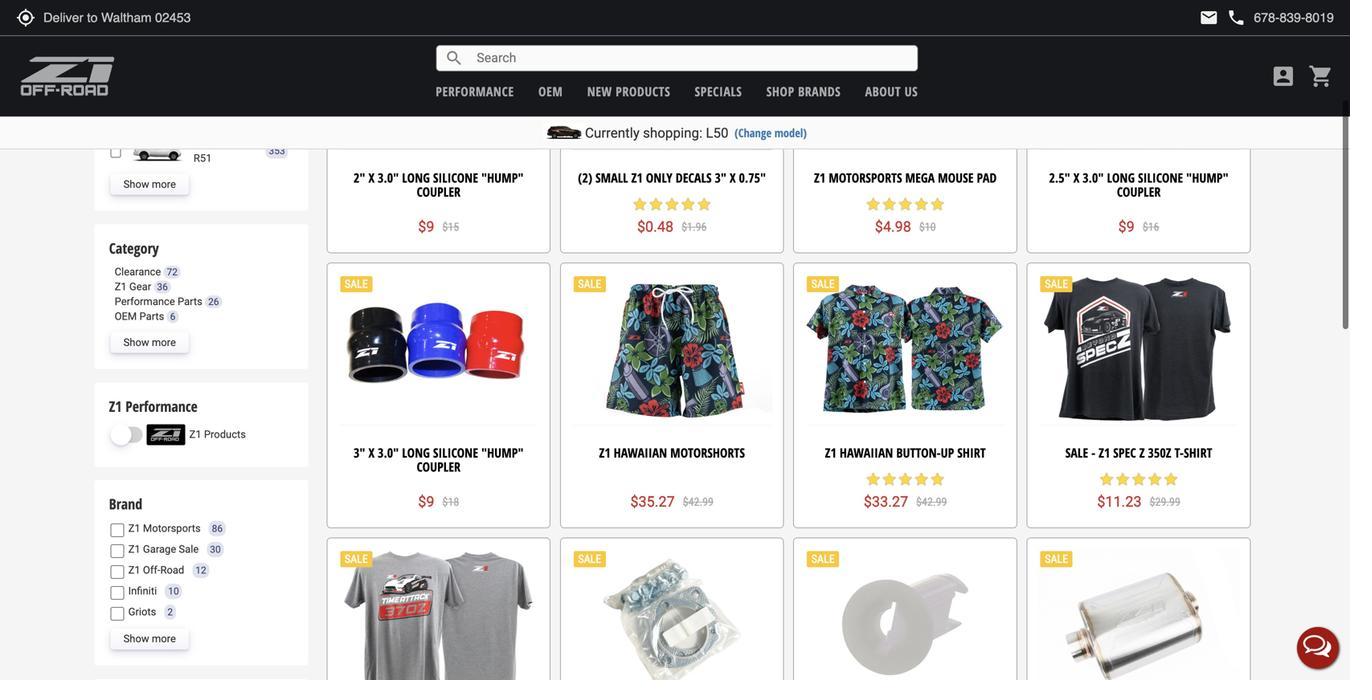 Task type: describe. For each thing, give the bounding box(es) containing it.
show more for brand
[[123, 634, 176, 646]]

up
[[941, 445, 955, 462]]

star star star star star $0.48 $1.96
[[632, 197, 712, 235]]

z1 for z1 motorsports
[[128, 523, 140, 535]]

coupler for 2"
[[417, 183, 461, 201]]

performance link
[[436, 83, 514, 100]]

z1 garage sale
[[128, 544, 199, 556]]

pathfinder r51
[[194, 137, 255, 164]]

shop brands link
[[767, 83, 841, 100]]

gear
[[129, 281, 151, 293]]

(change
[[735, 125, 772, 141]]

3.0" for 2.5"
[[1083, 169, 1104, 187]]

pathfinder
[[194, 137, 255, 149]]

(2)
[[578, 169, 593, 187]]

nissan pathfinder r51 2005 2006 2007 2008 2009 2010 2011 2012 vq40de vk56de 4.0l 5.6l s sl sv se le xe z1 off-road image
[[125, 141, 190, 162]]

3" inside 3" x 3.0" long silicone "hump" coupler
[[354, 445, 365, 462]]

Search search field
[[464, 46, 918, 71]]

show more button for category
[[111, 332, 189, 353]]

long for 3"
[[402, 445, 430, 462]]

coupler for 2.5"
[[1117, 183, 1161, 201]]

mouse
[[938, 169, 974, 187]]

specials
[[695, 83, 742, 100]]

long
[[1107, 169, 1135, 187]]

385
[[268, 116, 284, 127]]

long for 2"
[[402, 169, 430, 187]]

z1 products
[[189, 429, 246, 441]]

350z
[[1149, 445, 1172, 462]]

silicone for 3" x 3.0" long silicone "hump" coupler
[[433, 445, 478, 462]]

show more for category
[[123, 337, 176, 349]]

z
[[1140, 445, 1145, 462]]

products
[[616, 83, 671, 100]]

-
[[1092, 445, 1096, 462]]

currently
[[585, 125, 640, 141]]

sale
[[179, 544, 199, 556]]

infiniti
[[128, 586, 157, 598]]

$9 for 3"
[[418, 494, 435, 511]]

about us
[[866, 83, 918, 100]]

category
[[109, 239, 159, 258]]

$9 $15
[[418, 219, 459, 235]]

3.0" for 2"
[[378, 169, 399, 187]]

clearance
[[115, 266, 161, 278]]

specials link
[[695, 83, 742, 100]]

l50
[[706, 125, 729, 141]]

brand
[[109, 495, 142, 515]]

$9 for 2"
[[418, 219, 435, 235]]

$1.96
[[682, 221, 707, 234]]

6
[[170, 312, 176, 323]]

140
[[233, 32, 250, 44]]

$9 $16
[[1119, 219, 1160, 235]]

infiniti qx60 l50 2013 2014 2015 2016 2017 2018 2019 2020 vq35de vq35dd 3.5l z1 off-road image
[[128, 28, 193, 48]]

z1 for z1 hawaiian button-up shirt
[[825, 445, 837, 462]]

$0.48
[[638, 219, 674, 235]]

oem inside category clearance 72 z1 gear 36 performance parts 26 oem parts 6
[[115, 311, 137, 323]]

2 show from the top
[[123, 337, 149, 349]]

new products
[[587, 83, 671, 100]]

z1 performance
[[109, 397, 198, 417]]

$29.99
[[1150, 496, 1181, 509]]

(change model) link
[[735, 125, 807, 141]]

xterra
[[197, 115, 235, 128]]

xterra n50
[[197, 115, 257, 128]]

phone
[[1227, 8, 1246, 27]]

sale
[[1066, 445, 1089, 462]]

z1 for z1 products
[[189, 429, 201, 441]]

model
[[109, 2, 145, 21]]

model)
[[775, 125, 807, 141]]

hawaiian for button-
[[840, 445, 894, 462]]

86
[[212, 524, 223, 535]]

oem link
[[539, 83, 563, 100]]

mail link
[[1200, 8, 1219, 27]]

currently shopping: l50 (change model)
[[585, 125, 807, 141]]

category clearance 72 z1 gear 36 performance parts 26 oem parts 6
[[109, 239, 219, 323]]

z1 off-road
[[128, 565, 184, 577]]

silicone for 2" x 3.0" long silicone "hump" coupler
[[433, 169, 478, 187]]

motorshorts
[[671, 445, 745, 462]]

performance
[[436, 83, 514, 100]]

$15
[[443, 221, 459, 234]]

star star star star star $33.27 $42.99
[[864, 472, 947, 511]]

griots
[[128, 607, 156, 619]]

z1 motorsports mega mouse pad
[[814, 169, 997, 187]]

10
[[168, 586, 179, 598]]

z1 for z1 off-road
[[128, 565, 140, 577]]

n50
[[238, 115, 257, 128]]

$18
[[443, 496, 459, 509]]

(2) small z1 only decals 3" x 0.75"
[[578, 169, 766, 187]]

new products link
[[587, 83, 671, 100]]

t-
[[1175, 445, 1184, 462]]

$35.27
[[631, 494, 675, 511]]

new
[[587, 83, 612, 100]]

"hump" for 2.5" x 3.0" long silicone "hump" coupler
[[1187, 169, 1229, 187]]

2 shirt from the left
[[1184, 445, 1213, 462]]

my_location
[[16, 8, 35, 27]]

2"
[[354, 169, 365, 187]]

1 horizontal spatial 3"
[[715, 169, 727, 187]]



Task type: locate. For each thing, give the bounding box(es) containing it.
z1 for z1 hawaiian motorshorts
[[599, 445, 611, 462]]

silicone up the $15
[[433, 169, 478, 187]]

1 show more from the top
[[123, 178, 176, 190]]

None checkbox
[[111, 33, 124, 46], [111, 62, 123, 76], [111, 146, 121, 160], [111, 524, 124, 538], [111, 545, 124, 559], [111, 566, 124, 580], [111, 33, 124, 46], [111, 62, 123, 76], [111, 146, 121, 160], [111, 524, 124, 538], [111, 545, 124, 559], [111, 566, 124, 580]]

coupler for 3"
[[417, 459, 461, 476]]

star
[[632, 197, 648, 213], [648, 197, 664, 213], [664, 197, 680, 213], [680, 197, 696, 213], [696, 197, 712, 213], [866, 197, 882, 213], [882, 197, 898, 213], [898, 197, 914, 213], [914, 197, 930, 213], [930, 197, 946, 213], [866, 472, 882, 488], [882, 472, 898, 488], [898, 472, 914, 488], [914, 472, 930, 488], [930, 472, 946, 488], [1099, 472, 1115, 488], [1115, 472, 1131, 488], [1131, 472, 1147, 488], [1147, 472, 1163, 488], [1163, 472, 1180, 488]]

brands
[[798, 83, 841, 100]]

shopping_cart link
[[1305, 64, 1335, 89]]

1 vertical spatial oem
[[115, 311, 137, 323]]

nissan xterra n50 2005 2006 2007 2008 2009 2010 2011 2012 2013 2014 2015 vq40de 4.0l s se x pro-4x offroad z1 off-road image
[[128, 111, 193, 132]]

star star star star star $11.23 $29.99
[[1098, 472, 1181, 511]]

show more down the nissan pathfinder r51 2005 2006 2007 2008 2009 2010 2011 2012 vq40de vk56de 4.0l 5.6l s sl sv se le xe z1 off-road image
[[123, 178, 176, 190]]

silicone for 2.5" x 3.0" long silicone "hump" coupler
[[1138, 169, 1184, 187]]

long
[[402, 169, 430, 187], [402, 445, 430, 462]]

3 show more from the top
[[123, 634, 176, 646]]

coupler up $9 $16
[[1117, 183, 1161, 201]]

0 vertical spatial show more button
[[111, 174, 189, 195]]

2 vertical spatial more
[[152, 634, 176, 646]]

show down the nissan pathfinder r51 2005 2006 2007 2008 2009 2010 2011 2012 vq40de vk56de 4.0l 5.6l s sl sv se le xe z1 off-road image
[[123, 178, 149, 190]]

z1 for z1 garage sale
[[128, 544, 140, 556]]

0.75"
[[739, 169, 766, 187]]

1 horizontal spatial $42.99
[[917, 496, 947, 509]]

more for brand
[[152, 634, 176, 646]]

silicone
[[433, 169, 478, 187], [1138, 169, 1184, 187], [433, 445, 478, 462]]

None checkbox
[[111, 116, 124, 130], [111, 587, 124, 601], [111, 608, 124, 621], [111, 116, 124, 130], [111, 587, 124, 601], [111, 608, 124, 621]]

0 vertical spatial more
[[152, 178, 176, 190]]

coupler
[[417, 183, 461, 201], [1117, 183, 1161, 201], [417, 459, 461, 476]]

products
[[204, 429, 246, 441]]

1 vertical spatial parts
[[139, 311, 164, 323]]

z1 hawaiian motorshorts
[[599, 445, 745, 462]]

$9 left $18
[[418, 494, 435, 511]]

show for brand
[[123, 634, 149, 646]]

qx60
[[197, 32, 222, 44]]

2 show more button from the top
[[111, 332, 189, 353]]

0 horizontal spatial hawaiian
[[614, 445, 667, 462]]

show
[[123, 178, 149, 190], [123, 337, 149, 349], [123, 634, 149, 646]]

motorsports
[[829, 169, 903, 187], [143, 523, 201, 535]]

1 horizontal spatial oem
[[539, 83, 563, 100]]

1 show more button from the top
[[111, 174, 189, 195]]

$42.99 inside star star star star star $33.27 $42.99
[[917, 496, 947, 509]]

$9 left $16
[[1119, 219, 1135, 235]]

more down the 6
[[152, 337, 176, 349]]

2 hawaiian from the left
[[840, 445, 894, 462]]

more for category
[[152, 337, 176, 349]]

0 vertical spatial show more
[[123, 178, 176, 190]]

silicone up $18
[[433, 445, 478, 462]]

1 vertical spatial 3"
[[354, 445, 365, 462]]

show down griots
[[123, 634, 149, 646]]

mail phone
[[1200, 8, 1246, 27]]

shopping:
[[643, 125, 703, 141]]

3"
[[715, 169, 727, 187], [354, 445, 365, 462]]

0 horizontal spatial shirt
[[958, 445, 986, 462]]

x for 3"
[[369, 445, 375, 462]]

1 $42.99 from the left
[[683, 496, 714, 509]]

hawaiian for motorshorts
[[614, 445, 667, 462]]

silicone inside 3" x 3.0" long silicone "hump" coupler
[[433, 445, 478, 462]]

$9 left the $15
[[418, 219, 435, 235]]

"hump"
[[482, 169, 524, 187], [1187, 169, 1229, 187], [482, 445, 524, 462]]

oem left the new
[[539, 83, 563, 100]]

mail
[[1200, 8, 1219, 27]]

2
[[168, 607, 173, 619]]

1 horizontal spatial parts
[[178, 296, 202, 308]]

x inside 2" x 3.0" long silicone "hump" coupler
[[369, 169, 375, 187]]

1 vertical spatial motorsports
[[143, 523, 201, 535]]

shirt
[[958, 445, 986, 462], [1184, 445, 1213, 462]]

long inside 2" x 3.0" long silicone "hump" coupler
[[402, 169, 430, 187]]

x for 2.5"
[[1074, 169, 1080, 187]]

$42.99 right $33.27
[[917, 496, 947, 509]]

2 vertical spatial show
[[123, 634, 149, 646]]

long up $9 $18 at left
[[402, 445, 430, 462]]

hawaiian
[[614, 445, 667, 462], [840, 445, 894, 462]]

3.0" for 3"
[[378, 445, 399, 462]]

search
[[445, 49, 464, 68]]

show more button down the 6
[[111, 332, 189, 353]]

"hump" inside 3" x 3.0" long silicone "hump" coupler
[[482, 445, 524, 462]]

0 horizontal spatial 3"
[[354, 445, 365, 462]]

0 vertical spatial show
[[123, 178, 149, 190]]

z1 for z1 motorsports mega mouse pad
[[814, 169, 826, 187]]

$42.99 inside '$35.27 $42.99'
[[683, 496, 714, 509]]

performance up the z1 products
[[125, 397, 198, 417]]

0 horizontal spatial $42.99
[[683, 496, 714, 509]]

z1 for z1 performance
[[109, 397, 122, 417]]

small
[[596, 169, 628, 187]]

x inside 2.5" x 3.0" long silicone "hump" coupler
[[1074, 169, 1080, 187]]

0 vertical spatial 3"
[[715, 169, 727, 187]]

$42.99
[[683, 496, 714, 509], [917, 496, 947, 509]]

us
[[905, 83, 918, 100]]

silicone inside 2" x 3.0" long silicone "hump" coupler
[[433, 169, 478, 187]]

"hump" for 3" x 3.0" long silicone "hump" coupler
[[482, 445, 524, 462]]

long up $9 $15
[[402, 169, 430, 187]]

$9 $18
[[418, 494, 459, 511]]

show more button down griots
[[111, 630, 189, 650]]

1 vertical spatial more
[[152, 337, 176, 349]]

x for 2"
[[369, 169, 375, 187]]

motorsports for z1 motorsports mega mouse pad
[[829, 169, 903, 187]]

1 shirt from the left
[[958, 445, 986, 462]]

coupler up $9 $15
[[417, 183, 461, 201]]

2 vertical spatial show more
[[123, 634, 176, 646]]

0 vertical spatial oem
[[539, 83, 563, 100]]

1 long from the top
[[402, 169, 430, 187]]

$35.27 $42.99
[[631, 494, 714, 511]]

sale - z1 spec z 350z t-shirt
[[1066, 445, 1213, 462]]

hawaiian up $35.27
[[614, 445, 667, 462]]

button-
[[897, 445, 941, 462]]

2 $42.99 from the left
[[917, 496, 947, 509]]

1 hawaiian from the left
[[614, 445, 667, 462]]

2 vertical spatial show more button
[[111, 630, 189, 650]]

more for model
[[152, 178, 176, 190]]

oem down gear
[[115, 311, 137, 323]]

star star star star star $4.98 $10
[[866, 197, 946, 235]]

r51
[[194, 152, 212, 164]]

motorsports for z1 motorsports
[[143, 523, 201, 535]]

1 vertical spatial show
[[123, 337, 149, 349]]

parts
[[178, 296, 202, 308], [139, 311, 164, 323]]

0 horizontal spatial oem
[[115, 311, 137, 323]]

3 show more button from the top
[[111, 630, 189, 650]]

0 horizontal spatial parts
[[139, 311, 164, 323]]

long inside 3" x 3.0" long silicone "hump" coupler
[[402, 445, 430, 462]]

more down 2
[[152, 634, 176, 646]]

shirt right up
[[958, 445, 986, 462]]

x inside 3" x 3.0" long silicone "hump" coupler
[[369, 445, 375, 462]]

3" x 3.0" long silicone "hump" coupler
[[354, 445, 524, 476]]

performance inside category clearance 72 z1 gear 36 performance parts 26 oem parts 6
[[115, 296, 175, 308]]

0 vertical spatial long
[[402, 169, 430, 187]]

road
[[160, 565, 184, 577]]

3 show from the top
[[123, 634, 149, 646]]

1 more from the top
[[152, 178, 176, 190]]

$16
[[1143, 221, 1160, 234]]

motorsports left mega
[[829, 169, 903, 187]]

show more down griots
[[123, 634, 176, 646]]

z1 motorsports
[[128, 523, 201, 535]]

2 more from the top
[[152, 337, 176, 349]]

0 vertical spatial motorsports
[[829, 169, 903, 187]]

coupler inside 2" x 3.0" long silicone "hump" coupler
[[417, 183, 461, 201]]

36
[[157, 282, 168, 293]]

1 vertical spatial show more button
[[111, 332, 189, 353]]

2 long from the top
[[402, 445, 430, 462]]

silicone right long
[[1138, 169, 1184, 187]]

about
[[866, 83, 901, 100]]

more down the nissan pathfinder r51 2005 2006 2007 2008 2009 2010 2011 2012 vq40de vk56de 4.0l 5.6l s sl sv se le xe z1 off-road image
[[152, 178, 176, 190]]

x
[[730, 169, 736, 187]]

z1 motorsports logo image
[[20, 56, 115, 96]]

30
[[210, 545, 221, 556]]

26
[[208, 297, 219, 308]]

coupler inside 2.5" x 3.0" long silicone "hump" coupler
[[1117, 183, 1161, 201]]

3 more from the top
[[152, 634, 176, 646]]

$4.98
[[875, 219, 912, 235]]

z1
[[632, 169, 643, 187], [814, 169, 826, 187], [115, 281, 127, 293], [109, 397, 122, 417], [189, 429, 201, 441], [599, 445, 611, 462], [825, 445, 837, 462], [1099, 445, 1111, 462], [128, 523, 140, 535], [128, 544, 140, 556], [128, 565, 140, 577]]

show more down the 6
[[123, 337, 176, 349]]

0 horizontal spatial motorsports
[[143, 523, 201, 535]]

$11.23
[[1098, 494, 1142, 511]]

$42.99 right $35.27
[[683, 496, 714, 509]]

show more button down the nissan pathfinder r51 2005 2006 2007 2008 2009 2010 2011 2012 vq40de vk56de 4.0l 5.6l s sl sv se le xe z1 off-road image
[[111, 174, 189, 195]]

hawaiian left the button- at the right bottom
[[840, 445, 894, 462]]

2.5" x 3.0" long silicone "hump" coupler
[[1050, 169, 1229, 201]]

1 vertical spatial long
[[402, 445, 430, 462]]

72
[[167, 267, 178, 278]]

phone link
[[1227, 8, 1335, 27]]

parts left the 26
[[178, 296, 202, 308]]

3.0" inside 2.5" x 3.0" long silicone "hump" coupler
[[1083, 169, 1104, 187]]

2" x 3.0" long silicone "hump" coupler
[[354, 169, 524, 201]]

show for model
[[123, 178, 149, 190]]

2 show more from the top
[[123, 337, 176, 349]]

1 show from the top
[[123, 178, 149, 190]]

account_box link
[[1267, 64, 1301, 89]]

shop
[[767, 83, 795, 100]]

decals
[[676, 169, 712, 187]]

about us link
[[866, 83, 918, 100]]

1 horizontal spatial motorsports
[[829, 169, 903, 187]]

shopping_cart
[[1309, 64, 1335, 89]]

show down gear
[[123, 337, 149, 349]]

spec
[[1114, 445, 1137, 462]]

shop brands
[[767, 83, 841, 100]]

motorsports up z1 garage sale
[[143, 523, 201, 535]]

more
[[152, 178, 176, 190], [152, 337, 176, 349], [152, 634, 176, 646]]

show more for model
[[123, 178, 176, 190]]

"hump" inside 2" x 3.0" long silicone "hump" coupler
[[482, 169, 524, 187]]

$33.27
[[864, 494, 909, 511]]

coupler inside 3" x 3.0" long silicone "hump" coupler
[[417, 459, 461, 476]]

$9 for 2.5"
[[1119, 219, 1135, 235]]

oem
[[539, 83, 563, 100], [115, 311, 137, 323]]

0 vertical spatial performance
[[115, 296, 175, 308]]

$9
[[418, 219, 435, 235], [1119, 219, 1135, 235], [418, 494, 435, 511]]

coupler up $9 $18 at left
[[417, 459, 461, 476]]

performance down gear
[[115, 296, 175, 308]]

1 horizontal spatial shirt
[[1184, 445, 1213, 462]]

"hump" for 2" x 3.0" long silicone "hump" coupler
[[482, 169, 524, 187]]

0 vertical spatial parts
[[178, 296, 202, 308]]

3.0" inside 3" x 3.0" long silicone "hump" coupler
[[378, 445, 399, 462]]

1 vertical spatial performance
[[125, 397, 198, 417]]

show more button for model
[[111, 174, 189, 195]]

1 horizontal spatial hawaiian
[[840, 445, 894, 462]]

$10
[[920, 221, 936, 234]]

3.0" inside 2" x 3.0" long silicone "hump" coupler
[[378, 169, 399, 187]]

off-
[[143, 565, 160, 577]]

z1 inside category clearance 72 z1 gear 36 performance parts 26 oem parts 6
[[115, 281, 127, 293]]

1 vertical spatial show more
[[123, 337, 176, 349]]

353
[[269, 145, 285, 157]]

"hump" inside 2.5" x 3.0" long silicone "hump" coupler
[[1187, 169, 1229, 187]]

parts left the 6
[[139, 311, 164, 323]]

shirt right 350z
[[1184, 445, 1213, 462]]

show more button for brand
[[111, 630, 189, 650]]

silicone inside 2.5" x 3.0" long silicone "hump" coupler
[[1138, 169, 1184, 187]]



Task type: vqa. For each thing, say whether or not it's contained in the screenshot.
the (Learn
no



